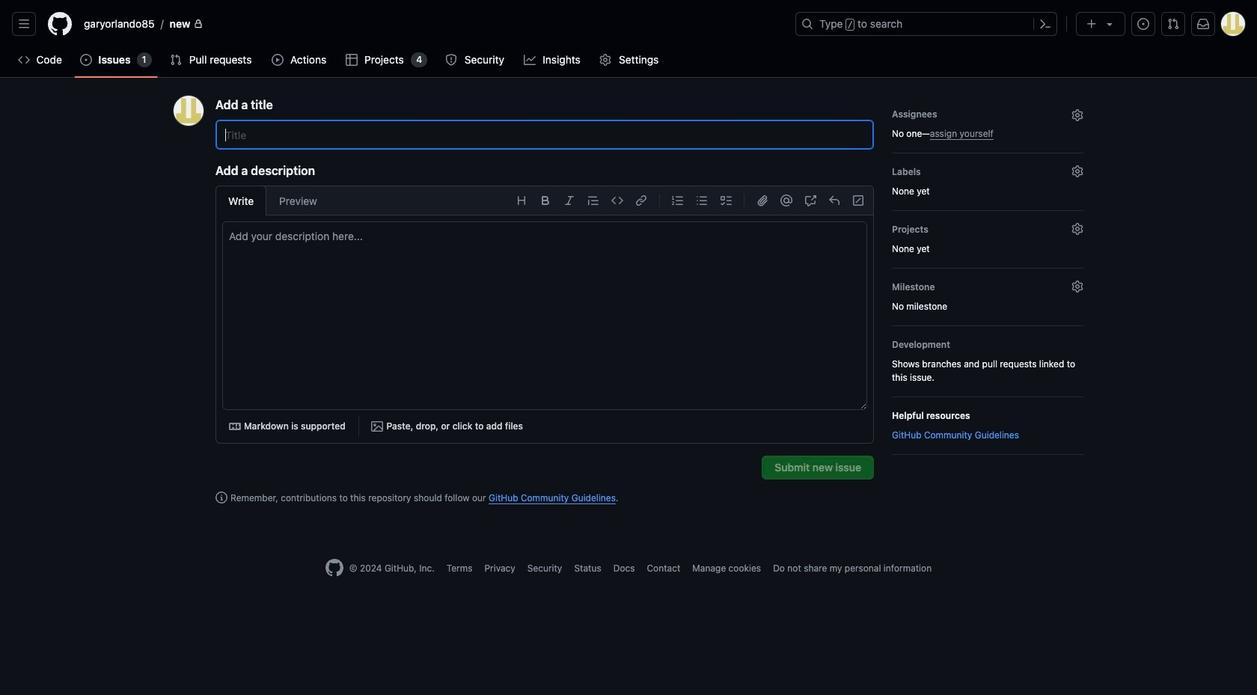 Task type: locate. For each thing, give the bounding box(es) containing it.
1 vertical spatial git pull request image
[[170, 54, 182, 66]]

1 horizontal spatial git pull request image
[[1168, 18, 1180, 30]]

git pull request image up @garyorlando85 image
[[170, 54, 182, 66]]

lock image
[[194, 19, 202, 28]]

homepage image
[[48, 12, 72, 36], [325, 559, 343, 577]]

play image
[[271, 54, 283, 66]]

1 vertical spatial gear image
[[1072, 281, 1084, 293]]

1 gear image from the top
[[1072, 165, 1084, 177]]

@garyorlando85 image
[[174, 96, 204, 126]]

code image
[[18, 54, 30, 66]]

0 horizontal spatial homepage image
[[48, 12, 72, 36]]

tab panel
[[216, 222, 874, 443]]

gear image
[[1072, 165, 1084, 177], [1072, 281, 1084, 293]]

2 vertical spatial gear image
[[1072, 223, 1084, 235]]

notifications image
[[1198, 18, 1210, 30]]

2 gear image from the top
[[1072, 281, 1084, 293]]

0 vertical spatial homepage image
[[48, 12, 72, 36]]

0 vertical spatial gear image
[[1072, 165, 1084, 177]]

list
[[78, 12, 787, 36]]

1 vertical spatial homepage image
[[325, 559, 343, 577]]

git pull request image left notifications 'icon'
[[1168, 18, 1180, 30]]

1 horizontal spatial homepage image
[[325, 559, 343, 577]]

triangle down image
[[1104, 18, 1116, 30]]

add a comment tab list
[[216, 186, 330, 216]]

0 horizontal spatial git pull request image
[[170, 54, 182, 66]]

git pull request image
[[1168, 18, 1180, 30], [170, 54, 182, 66]]

  text field
[[223, 222, 867, 409]]

gear image
[[600, 54, 612, 66], [1072, 109, 1084, 121], [1072, 223, 1084, 235]]

0 vertical spatial git pull request image
[[1168, 18, 1180, 30]]

Title text field
[[216, 120, 874, 150]]



Task type: describe. For each thing, give the bounding box(es) containing it.
git pull request image for issue opened icon
[[1168, 18, 1180, 30]]

table image
[[346, 54, 358, 66]]

shield image
[[446, 54, 458, 66]]

issue opened image
[[1138, 18, 1150, 30]]

image image
[[372, 421, 384, 433]]

graph image
[[524, 54, 536, 66]]

0 vertical spatial gear image
[[600, 54, 612, 66]]

git pull request image for issue opened image
[[170, 54, 182, 66]]

plus image
[[1086, 18, 1098, 30]]

issue opened image
[[80, 54, 92, 66]]

1 vertical spatial gear image
[[1072, 109, 1084, 121]]

info image
[[216, 492, 228, 504]]

markdown image
[[229, 421, 241, 433]]

command palette image
[[1040, 18, 1052, 30]]



Task type: vqa. For each thing, say whether or not it's contained in the screenshot.
sc 9kayk9 0 icon
no



